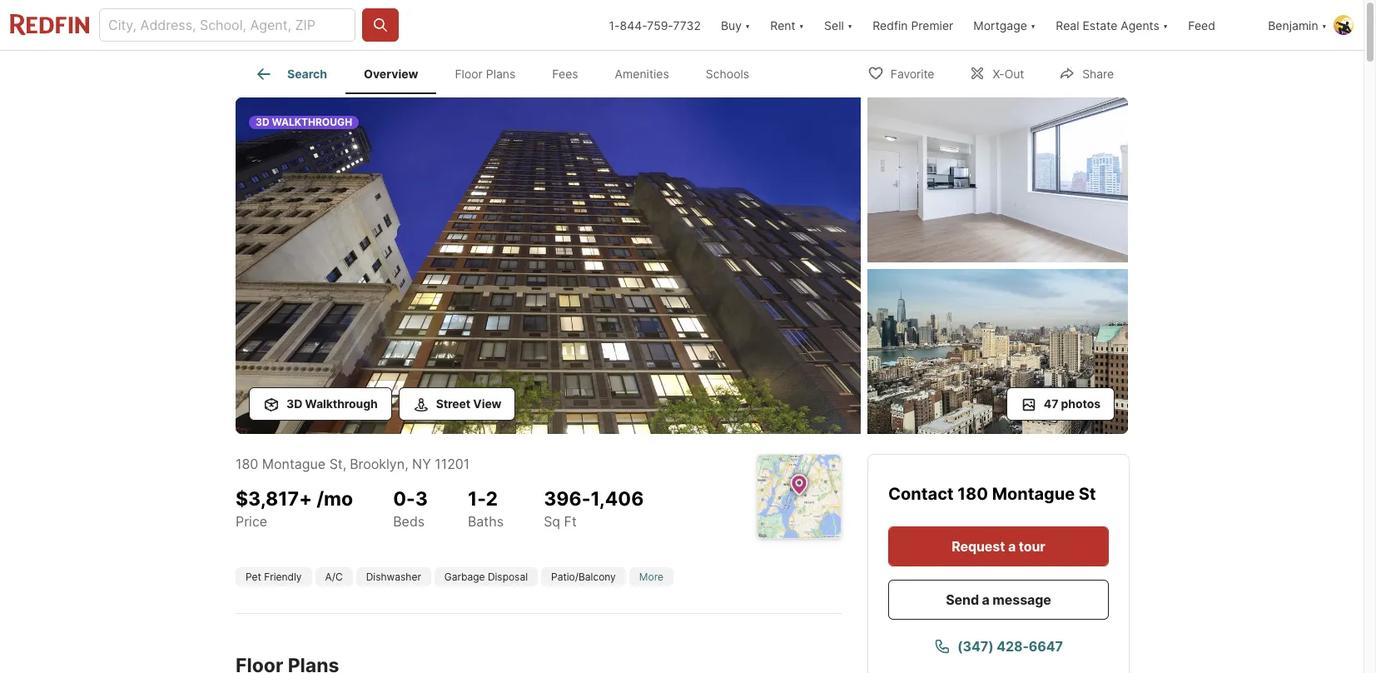 Task type: locate. For each thing, give the bounding box(es) containing it.
5 ▾ from the left
[[1163, 18, 1169, 32]]

2 ▾ from the left
[[799, 18, 805, 32]]

pet friendly
[[246, 571, 302, 583]]

3d inside "button"
[[287, 396, 303, 411]]

0 vertical spatial 3d
[[256, 116, 270, 128]]

real estate agents ▾
[[1056, 18, 1169, 32]]

0 horizontal spatial st
[[330, 456, 343, 472]]

▾ right sell
[[848, 18, 853, 32]]

1 horizontal spatial 1-
[[609, 18, 620, 32]]

a inside button
[[1009, 538, 1016, 555]]

montague up the $3,817+
[[262, 456, 326, 472]]

st
[[330, 456, 343, 472], [1079, 484, 1097, 504]]

759-
[[647, 18, 673, 32]]

1- for 844-
[[609, 18, 620, 32]]

▾ for rent ▾
[[799, 18, 805, 32]]

0 horizontal spatial 1-
[[468, 487, 486, 511]]

tab list
[[236, 51, 781, 94]]

rent ▾ button
[[771, 0, 805, 50]]

schools tab
[[688, 54, 768, 94]]

message
[[993, 591, 1052, 608]]

▾ right mortgage
[[1031, 18, 1036, 32]]

3d walkthrough
[[287, 396, 378, 411]]

, left the ny
[[405, 456, 409, 472]]

image image
[[236, 97, 861, 434], [868, 97, 1129, 262], [868, 269, 1129, 434]]

0 horizontal spatial montague
[[262, 456, 326, 472]]

1 horizontal spatial 3d
[[287, 396, 303, 411]]

6 ▾ from the left
[[1322, 18, 1328, 32]]

real estate agents ▾ button
[[1046, 0, 1179, 50]]

a inside 'button'
[[983, 591, 990, 608]]

2 , from the left
[[405, 456, 409, 472]]

▾ right agents in the right of the page
[[1163, 18, 1169, 32]]

feed
[[1189, 18, 1216, 32]]

price
[[236, 513, 268, 530]]

feed button
[[1179, 0, 1259, 50]]

patio/balcony
[[551, 571, 616, 583]]

amenities tab
[[597, 54, 688, 94]]

, left brooklyn on the left bottom of page
[[343, 456, 347, 472]]

0 vertical spatial montague
[[262, 456, 326, 472]]

11201
[[435, 456, 470, 472]]

x-out
[[993, 66, 1025, 80]]

sell ▾ button
[[825, 0, 853, 50]]

3 ▾ from the left
[[848, 18, 853, 32]]

1 horizontal spatial 180
[[958, 484, 989, 504]]

floor plans
[[455, 67, 516, 81]]

walkthrough
[[305, 396, 378, 411]]

3d
[[256, 116, 270, 128], [287, 396, 303, 411]]

396-
[[544, 487, 591, 511]]

beds
[[393, 513, 425, 530]]

montague up tour
[[993, 484, 1075, 504]]

▾ inside buy ▾ dropdown button
[[745, 18, 751, 32]]

(347) 428-6647
[[958, 638, 1064, 655]]

0 horizontal spatial a
[[983, 591, 990, 608]]

overview tab
[[346, 54, 437, 94]]

mortgage ▾ button
[[974, 0, 1036, 50]]

428-
[[997, 638, 1029, 655]]

0 vertical spatial st
[[330, 456, 343, 472]]

walkthrough
[[272, 116, 352, 128]]

send a message
[[946, 591, 1052, 608]]

rent ▾ button
[[761, 0, 815, 50]]

contact
[[889, 484, 954, 504]]

4 ▾ from the left
[[1031, 18, 1036, 32]]

buy ▾ button
[[721, 0, 751, 50]]

1 vertical spatial 1-
[[468, 487, 486, 511]]

▾ right rent
[[799, 18, 805, 32]]

1 vertical spatial montague
[[993, 484, 1075, 504]]

user photo image
[[1334, 15, 1354, 35]]

1 ▾ from the left
[[745, 18, 751, 32]]

City, Address, School, Agent, ZIP search field
[[99, 8, 356, 42]]

a right send
[[983, 591, 990, 608]]

180
[[236, 456, 258, 472], [958, 484, 989, 504]]

0 horizontal spatial ,
[[343, 456, 347, 472]]

friendly
[[264, 571, 302, 583]]

more
[[640, 571, 664, 583]]

0 vertical spatial 180
[[236, 456, 258, 472]]

(347) 428-6647 button
[[889, 626, 1110, 666]]

benjamin ▾
[[1269, 18, 1328, 32]]

out
[[1005, 66, 1025, 80]]

a/c
[[325, 571, 343, 583]]

180 right contact
[[958, 484, 989, 504]]

rent
[[771, 18, 796, 32]]

1 horizontal spatial st
[[1079, 484, 1097, 504]]

(347) 428-6647 link
[[889, 626, 1110, 666]]

fees
[[553, 67, 579, 81]]

▾ for sell ▾
[[848, 18, 853, 32]]

montague
[[262, 456, 326, 472], [993, 484, 1075, 504]]

7732
[[673, 18, 701, 32]]

1 horizontal spatial ,
[[405, 456, 409, 472]]

a left tour
[[1009, 538, 1016, 555]]

3d walkthrough
[[256, 116, 352, 128]]

mortgage ▾
[[974, 18, 1036, 32]]

1- up baths
[[468, 487, 486, 511]]

1 vertical spatial a
[[983, 591, 990, 608]]

1-844-759-7732 link
[[609, 18, 701, 32]]

benjamin
[[1269, 18, 1319, 32]]

premier
[[912, 18, 954, 32]]

search
[[287, 67, 327, 81]]

▾ left user photo
[[1322, 18, 1328, 32]]

1 vertical spatial 180
[[958, 484, 989, 504]]

2
[[486, 487, 498, 511]]

0 horizontal spatial 3d
[[256, 116, 270, 128]]

1- left the 759-
[[609, 18, 620, 32]]

street view
[[436, 396, 502, 411]]

0 vertical spatial 1-
[[609, 18, 620, 32]]

brooklyn
[[350, 456, 405, 472]]

favorite
[[891, 66, 935, 80]]

0-
[[393, 487, 415, 511]]

180 up the $3,817+
[[236, 456, 258, 472]]

▾ right buy
[[745, 18, 751, 32]]

▾ inside rent ▾ dropdown button
[[799, 18, 805, 32]]

▾ inside sell ▾ dropdown button
[[848, 18, 853, 32]]

3d left walkthrough at the bottom of the page
[[287, 396, 303, 411]]

ny
[[412, 456, 431, 472]]

0 horizontal spatial 180
[[236, 456, 258, 472]]

mortgage ▾ button
[[964, 0, 1046, 50]]

1 vertical spatial 3d
[[287, 396, 303, 411]]

/mo
[[317, 487, 353, 511]]

3d left walkthrough
[[256, 116, 270, 128]]

1 , from the left
[[343, 456, 347, 472]]

1 horizontal spatial a
[[1009, 538, 1016, 555]]

1- inside '1-2 baths'
[[468, 487, 486, 511]]

▾ inside mortgage ▾ dropdown button
[[1031, 18, 1036, 32]]

0 vertical spatial a
[[1009, 538, 1016, 555]]



Task type: describe. For each thing, give the bounding box(es) containing it.
agents
[[1121, 18, 1160, 32]]

request a tour button
[[889, 526, 1110, 566]]

buy ▾ button
[[711, 0, 761, 50]]

search link
[[254, 64, 327, 84]]

3d walkthrough link
[[236, 97, 861, 437]]

a for send
[[983, 591, 990, 608]]

47 photos button
[[1007, 387, 1115, 421]]

▾ for buy ▾
[[745, 18, 751, 32]]

0-3 beds
[[393, 487, 428, 530]]

garbage disposal
[[445, 571, 528, 583]]

tab list containing search
[[236, 51, 781, 94]]

1-844-759-7732
[[609, 18, 701, 32]]

contact 180 montague st
[[889, 484, 1097, 504]]

3d for 3d walkthrough
[[256, 116, 270, 128]]

baths
[[468, 513, 504, 530]]

844-
[[620, 18, 647, 32]]

sell ▾ button
[[815, 0, 863, 50]]

3d for 3d walkthrough
[[287, 396, 303, 411]]

rent ▾
[[771, 18, 805, 32]]

▾ for mortgage ▾
[[1031, 18, 1036, 32]]

request a tour
[[952, 538, 1046, 555]]

buy
[[721, 18, 742, 32]]

view
[[473, 396, 502, 411]]

396-1,406 sq ft
[[544, 487, 644, 530]]

sell ▾
[[825, 18, 853, 32]]

pet
[[246, 571, 261, 583]]

disposal
[[488, 571, 528, 583]]

street view button
[[399, 387, 516, 421]]

floor
[[455, 67, 483, 81]]

map entry image
[[758, 455, 841, 538]]

photos
[[1062, 396, 1101, 411]]

3d walkthrough button
[[249, 387, 392, 421]]

plans
[[486, 67, 516, 81]]

share
[[1083, 66, 1115, 80]]

mortgage
[[974, 18, 1028, 32]]

▾ inside real estate agents ▾ link
[[1163, 18, 1169, 32]]

x-
[[993, 66, 1005, 80]]

1 vertical spatial st
[[1079, 484, 1097, 504]]

▾ for benjamin ▾
[[1322, 18, 1328, 32]]

overview
[[364, 67, 418, 81]]

6647
[[1029, 638, 1064, 655]]

a for request
[[1009, 538, 1016, 555]]

estate
[[1083, 18, 1118, 32]]

redfin premier button
[[863, 0, 964, 50]]

47
[[1044, 396, 1059, 411]]

real estate agents ▾ link
[[1056, 0, 1169, 50]]

47 photos
[[1044, 396, 1101, 411]]

x-out button
[[956, 55, 1039, 90]]

$3,817+
[[236, 487, 312, 511]]

favorite button
[[854, 55, 949, 90]]

tour
[[1019, 538, 1046, 555]]

sell
[[825, 18, 844, 32]]

send
[[946, 591, 980, 608]]

fees tab
[[534, 54, 597, 94]]

1-2 baths
[[468, 487, 504, 530]]

send a message button
[[889, 580, 1110, 620]]

(347)
[[958, 638, 994, 655]]

ft
[[564, 513, 577, 530]]

sq
[[544, 513, 561, 530]]

request
[[952, 538, 1006, 555]]

$3,817+ /mo price
[[236, 487, 353, 530]]

amenities
[[615, 67, 670, 81]]

redfin premier
[[873, 18, 954, 32]]

garbage
[[445, 571, 485, 583]]

dishwasher
[[366, 571, 421, 583]]

1- for 2
[[468, 487, 486, 511]]

180 montague st , brooklyn , ny 11201
[[236, 456, 470, 472]]

3
[[415, 487, 428, 511]]

floor plans tab
[[437, 54, 534, 94]]

submit search image
[[372, 17, 389, 33]]

1,406
[[591, 487, 644, 511]]

real
[[1056, 18, 1080, 32]]

buy ▾
[[721, 18, 751, 32]]

redfin
[[873, 18, 908, 32]]

share button
[[1046, 55, 1129, 90]]

1 horizontal spatial montague
[[993, 484, 1075, 504]]

street
[[436, 396, 471, 411]]



Task type: vqa. For each thing, say whether or not it's contained in the screenshot.
the leftmost Report
no



